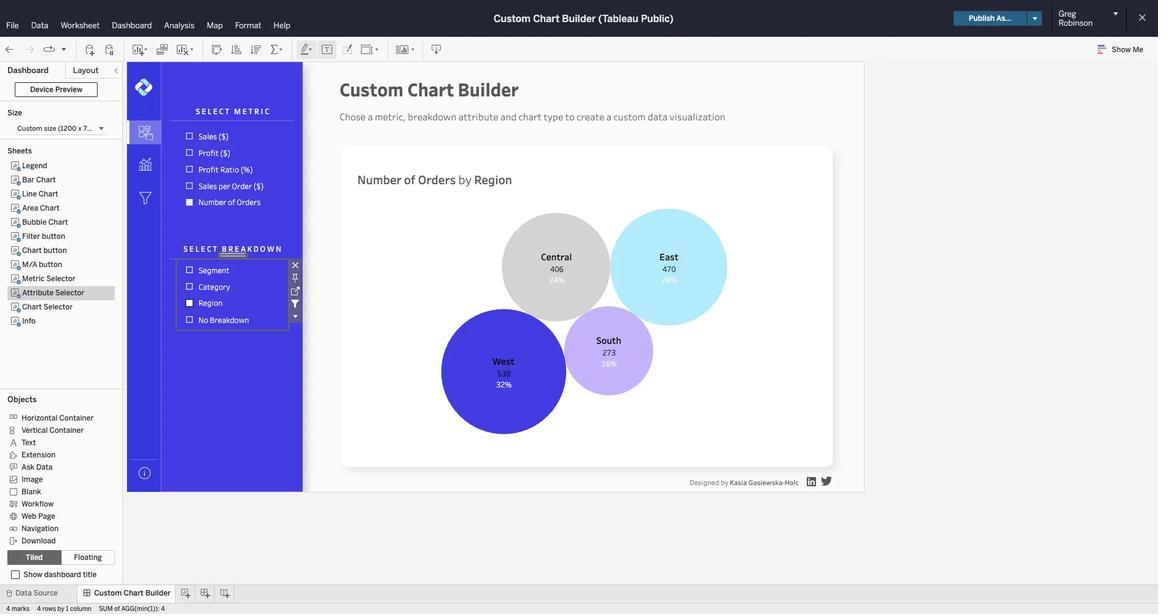 Task type: locate. For each thing, give the bounding box(es) containing it.
replay animation image right redo image
[[43, 43, 55, 56]]

create
[[577, 111, 604, 123]]

of right sum
[[114, 605, 120, 613]]

selector down metric selector
[[55, 289, 84, 297]]

custom chart builder
[[340, 77, 519, 101], [94, 589, 171, 597]]

chart inside application
[[407, 77, 454, 101]]

o
[[260, 243, 265, 253]]

show inside button
[[1112, 45, 1131, 54]]

1 horizontal spatial builder
[[458, 77, 519, 101]]

fix height image
[[289, 271, 301, 284]]

data up marks
[[15, 589, 32, 597]]

data up redo image
[[31, 21, 48, 30]]

1 vertical spatial selector
[[55, 289, 84, 297]]

button for chart button
[[44, 246, 67, 255]]

1 vertical spatial dashboard
[[7, 66, 49, 75]]

0 horizontal spatial l
[[196, 243, 199, 253]]

custom chart builder up breakdown
[[340, 77, 519, 101]]

selector
[[46, 274, 75, 283], [55, 289, 84, 297], [44, 303, 73, 311]]

builder up the attribute
[[458, 77, 519, 101]]

show
[[1112, 45, 1131, 54], [23, 570, 42, 579]]

of for agg(min(1)):
[[114, 605, 120, 613]]

builder
[[562, 13, 596, 24], [458, 77, 519, 101], [145, 589, 171, 597]]

1 vertical spatial by
[[721, 477, 728, 487]]

replay animation image
[[43, 43, 55, 56], [60, 45, 68, 52]]

download
[[21, 537, 56, 545]]

0 vertical spatial container
[[59, 414, 94, 422]]

0 horizontal spatial r
[[228, 243, 233, 253]]

new data source image
[[84, 43, 96, 56]]

type
[[544, 111, 563, 123]]

tiled
[[26, 553, 43, 562]]

2 horizontal spatial by
[[721, 477, 728, 487]]

2 4 from the left
[[37, 605, 41, 613]]

format workbook image
[[341, 43, 353, 56]]

layout
[[73, 66, 99, 75]]

by left 1
[[57, 605, 64, 613]]

c for s e l e c t   b r e a k d o w n
[[207, 243, 211, 253]]

4 left rows
[[37, 605, 41, 613]]

4 left marks
[[6, 605, 10, 613]]

1 4 from the left
[[6, 605, 10, 613]]

n
[[276, 243, 281, 253]]

2 vertical spatial button
[[39, 260, 62, 269]]

extension option
[[7, 448, 106, 461]]

1 horizontal spatial r
[[254, 106, 259, 116]]

0 vertical spatial of
[[404, 171, 415, 187]]

2 horizontal spatial t
[[248, 106, 253, 116]]

1 vertical spatial s
[[183, 243, 188, 253]]

1 vertical spatial button
[[44, 246, 67, 255]]

1 horizontal spatial by
[[458, 171, 472, 187]]

source
[[33, 589, 58, 597]]

1 vertical spatial show
[[23, 570, 42, 579]]

vertical container option
[[7, 424, 106, 436]]

custom chart builder (tableau public)
[[494, 13, 674, 24]]

4 marks
[[6, 605, 30, 613]]

objects list box
[[7, 408, 115, 546]]

0 horizontal spatial c
[[207, 243, 211, 253]]

data
[[31, 21, 48, 30], [36, 463, 52, 471], [15, 589, 32, 597]]

visualization
[[670, 111, 725, 123]]

0 horizontal spatial custom chart builder
[[94, 589, 171, 597]]

t for r
[[213, 243, 217, 253]]

bar chart
[[22, 176, 56, 184]]

s left b
[[183, 243, 188, 253]]

1 horizontal spatial show
[[1112, 45, 1131, 54]]

dashboard
[[44, 570, 81, 579]]

list box
[[7, 159, 115, 385]]

button down the filter button at the top left of page
[[44, 246, 67, 255]]

by
[[458, 171, 472, 187], [721, 477, 728, 487], [57, 605, 64, 613]]

l for s e l e c t   b r e a k d o w n
[[196, 243, 199, 253]]

l
[[208, 106, 211, 116], [196, 243, 199, 253]]

attribute selector
[[22, 289, 84, 297]]

of inside custom chart builder application
[[404, 171, 415, 187]]

download image
[[430, 43, 443, 56]]

data down extension
[[36, 463, 52, 471]]

button up metric selector
[[39, 260, 62, 269]]

t left i on the top
[[248, 106, 253, 116]]

selector up attribute selector
[[46, 274, 75, 283]]

marks. press enter to open the view data window.. use arrow keys to navigate data visualization elements. image
[[127, 115, 161, 149], [179, 128, 286, 211], [127, 148, 161, 182], [127, 181, 161, 214], [355, 195, 814, 207], [355, 209, 814, 434], [179, 262, 286, 328]]

4 right agg(min(1)):
[[161, 605, 165, 613]]

0 vertical spatial s
[[196, 106, 200, 116]]

list box containing legend
[[7, 159, 115, 385]]

1 horizontal spatial a
[[606, 111, 612, 123]]

t for e
[[225, 106, 229, 116]]

b
[[222, 243, 227, 253]]

data for data source
[[15, 589, 32, 597]]

4 for 4 marks
[[6, 605, 10, 613]]

vertical
[[21, 426, 48, 435]]

0 horizontal spatial s
[[183, 243, 188, 253]]

0 vertical spatial button
[[42, 232, 65, 241]]

region
[[474, 171, 512, 187]]

selector for chart selector
[[44, 303, 73, 311]]

new worksheet image
[[131, 43, 149, 56]]

2 horizontal spatial 4
[[161, 605, 165, 613]]

c right i on the top
[[265, 106, 269, 116]]

1 vertical spatial data
[[36, 463, 52, 471]]

button down the bubble chart
[[42, 232, 65, 241]]

1 horizontal spatial 4
[[37, 605, 41, 613]]

data inside ask data option
[[36, 463, 52, 471]]

custom chart builder application
[[123, 55, 1157, 583]]

greg
[[1059, 9, 1076, 18]]

1 vertical spatial container
[[49, 426, 84, 435]]

1 horizontal spatial custom chart builder
[[340, 77, 519, 101]]

2 vertical spatial builder
[[145, 589, 171, 597]]

hide mark labels image
[[321, 43, 333, 56]]

chart
[[518, 111, 542, 123]]

s left m
[[196, 106, 200, 116]]

data source
[[15, 589, 58, 597]]

container down horizontal container
[[49, 426, 84, 435]]

1 vertical spatial builder
[[458, 77, 519, 101]]

sum of agg(min(1)): 4
[[99, 605, 165, 613]]

t left b
[[213, 243, 217, 253]]

analysis
[[164, 21, 194, 30]]

0 vertical spatial builder
[[562, 13, 596, 24]]

navigation option
[[7, 522, 106, 534]]

dashboard up new worksheet "icon"
[[112, 21, 152, 30]]

builder up agg(min(1)):
[[145, 589, 171, 597]]

t left m
[[225, 106, 229, 116]]

t
[[225, 106, 229, 116], [248, 106, 253, 116], [213, 243, 217, 253]]

web page option
[[7, 510, 106, 522]]

by left kasia
[[721, 477, 728, 487]]

text option
[[7, 436, 106, 448]]

container for vertical container
[[49, 426, 84, 435]]

show for show me
[[1112, 45, 1131, 54]]

1 a from the left
[[368, 111, 373, 123]]

0 vertical spatial dashboard
[[112, 21, 152, 30]]

2 horizontal spatial c
[[265, 106, 269, 116]]

breakdown
[[408, 111, 456, 123]]

0 horizontal spatial by
[[57, 605, 64, 613]]

0 vertical spatial selector
[[46, 274, 75, 283]]

l left m
[[208, 106, 211, 116]]

number of orders by region
[[357, 171, 512, 187]]

0 vertical spatial r
[[254, 106, 259, 116]]

1 horizontal spatial t
[[225, 106, 229, 116]]

1
[[66, 605, 69, 613]]

1 vertical spatial custom chart builder
[[94, 589, 171, 597]]

0 vertical spatial data
[[31, 21, 48, 30]]

publish as... button
[[953, 11, 1027, 26]]

fit image
[[360, 43, 380, 56]]

by right orders
[[458, 171, 472, 187]]

image image
[[154, 55, 319, 508], [134, 78, 153, 96], [333, 138, 848, 483], [821, 476, 832, 486], [807, 477, 816, 486]]

totals image
[[270, 43, 284, 56]]

custom
[[494, 13, 531, 24], [340, 77, 403, 101], [17, 125, 42, 133], [94, 589, 122, 597]]

1 horizontal spatial l
[[208, 106, 211, 116]]

2 vertical spatial data
[[15, 589, 32, 597]]

1 vertical spatial r
[[228, 243, 233, 253]]

1 vertical spatial l
[[196, 243, 199, 253]]

0 horizontal spatial builder
[[145, 589, 171, 597]]

1 horizontal spatial of
[[404, 171, 415, 187]]

replay animation image left new data source icon
[[60, 45, 68, 52]]

legend
[[22, 161, 47, 170]]

c left b
[[207, 243, 211, 253]]

a
[[241, 243, 246, 253]]

show down tiled
[[23, 570, 42, 579]]

0 horizontal spatial show
[[23, 570, 42, 579]]

c
[[219, 106, 223, 116], [265, 106, 269, 116], [207, 243, 211, 253]]

l left b
[[196, 243, 199, 253]]

size
[[7, 109, 22, 117]]

700)
[[83, 125, 99, 133]]

collapse image
[[112, 67, 120, 74]]

designed by kasia gasiewska-holc
[[690, 477, 799, 487]]

swap rows and columns image
[[211, 43, 223, 56]]

chart selector
[[22, 303, 73, 311]]

clear sheet image
[[176, 43, 195, 56]]

s for s e l e c t   m e t r i c
[[196, 106, 200, 116]]

1 horizontal spatial s
[[196, 106, 200, 116]]

r left i on the top
[[254, 106, 259, 116]]

title
[[83, 570, 97, 579]]

0 vertical spatial l
[[208, 106, 211, 116]]

and
[[500, 111, 517, 123]]

floating
[[74, 553, 102, 562]]

a right 'chose'
[[368, 111, 373, 123]]

0 horizontal spatial a
[[368, 111, 373, 123]]

1 horizontal spatial c
[[219, 106, 223, 116]]

selector down attribute selector
[[44, 303, 73, 311]]

container up vertical container option on the left
[[59, 414, 94, 422]]

file
[[6, 21, 19, 30]]

robinson
[[1059, 18, 1093, 28]]

me
[[1133, 45, 1143, 54]]

ask
[[21, 463, 34, 471]]

chose a metric, breakdown attribute and chart type to create a custom data visualization
[[340, 111, 727, 123]]

show me
[[1112, 45, 1143, 54]]

2 vertical spatial by
[[57, 605, 64, 613]]

horizontal container option
[[7, 411, 106, 424]]

redo image
[[23, 43, 36, 56]]

column
[[70, 605, 92, 613]]

custom chart builder up sum of agg(min(1)): 4
[[94, 589, 171, 597]]

area chart
[[22, 204, 60, 212]]

0 vertical spatial custom chart builder
[[340, 77, 519, 101]]

show left the me
[[1112, 45, 1131, 54]]

0 horizontal spatial t
[[213, 243, 217, 253]]

0 horizontal spatial of
[[114, 605, 120, 613]]

of left orders
[[404, 171, 415, 187]]

c left m
[[219, 106, 223, 116]]

0 vertical spatial show
[[1112, 45, 1131, 54]]

builder left (tableau
[[562, 13, 596, 24]]

show dashboard title
[[23, 570, 97, 579]]

number
[[357, 171, 402, 187]]

s e l e c t   m e t r i c
[[196, 106, 269, 116]]

chart
[[533, 13, 560, 24], [407, 77, 454, 101], [36, 176, 56, 184], [39, 190, 58, 198], [40, 204, 60, 212], [48, 218, 68, 227], [22, 246, 42, 255], [22, 303, 42, 311], [124, 589, 143, 597]]

0 horizontal spatial 4
[[6, 605, 10, 613]]

dashboard down redo image
[[7, 66, 49, 75]]

1 vertical spatial of
[[114, 605, 120, 613]]

2 vertical spatial selector
[[44, 303, 73, 311]]

(1200
[[58, 125, 77, 133]]

a right create
[[606, 111, 612, 123]]

duplicate image
[[156, 43, 168, 56]]

help
[[274, 21, 290, 30]]

line
[[22, 190, 37, 198]]

size
[[44, 125, 56, 133]]

d
[[253, 243, 259, 253]]

use as filter image
[[289, 297, 301, 310]]

data for data
[[31, 21, 48, 30]]

button
[[42, 232, 65, 241], [44, 246, 67, 255], [39, 260, 62, 269]]

container for horizontal container
[[59, 414, 94, 422]]

s
[[196, 106, 200, 116], [183, 243, 188, 253]]

r right b
[[228, 243, 233, 253]]

public)
[[641, 13, 674, 24]]



Task type: vqa. For each thing, say whether or not it's contained in the screenshot.
'Me'
yes



Task type: describe. For each thing, give the bounding box(es) containing it.
c for s e l e c t   m e t r i c
[[219, 106, 223, 116]]

custom size (1200 x 700)
[[17, 125, 99, 133]]

worksheet
[[61, 21, 100, 30]]

orders
[[418, 171, 456, 187]]

custom
[[614, 111, 646, 123]]

blank option
[[7, 485, 106, 497]]

show/hide cards image
[[395, 43, 415, 56]]

l for s e l e c t   m e t r i c
[[208, 106, 211, 116]]

selector for attribute selector
[[55, 289, 84, 297]]

text
[[21, 438, 36, 447]]

togglestate option group
[[7, 550, 115, 565]]

more options image
[[289, 310, 301, 323]]

metric selector
[[22, 274, 75, 283]]

2 horizontal spatial builder
[[562, 13, 596, 24]]

i
[[261, 106, 263, 116]]

rows
[[42, 605, 56, 613]]

x
[[78, 125, 82, 133]]

1 horizontal spatial replay animation image
[[60, 45, 68, 52]]

w
[[267, 243, 274, 253]]

marks
[[12, 605, 30, 613]]

s for s e l e c t   b r e a k d o w n
[[183, 243, 188, 253]]

kasia
[[730, 477, 747, 487]]

bubble chart
[[22, 218, 68, 227]]

chart button
[[22, 246, 67, 255]]

workflow option
[[7, 497, 106, 510]]

s e l e c t   b r e a k d o w n
[[183, 243, 281, 253]]

sorted descending by min(1) within field list image
[[250, 43, 262, 56]]

filter button
[[22, 232, 65, 241]]

workflow
[[21, 500, 54, 508]]

web
[[21, 512, 36, 521]]

web page
[[21, 512, 55, 521]]

bubble
[[22, 218, 47, 227]]

area
[[22, 204, 38, 212]]

show me button
[[1092, 40, 1154, 59]]

to
[[565, 111, 575, 123]]

0 vertical spatial by
[[458, 171, 472, 187]]

horizontal
[[21, 414, 57, 422]]

metric,
[[375, 111, 406, 123]]

format
[[235, 21, 261, 30]]

selector for metric selector
[[46, 274, 75, 283]]

0 horizontal spatial replay animation image
[[43, 43, 55, 56]]

vertical container
[[21, 426, 84, 435]]

m/a
[[22, 260, 37, 269]]

preview
[[55, 85, 82, 94]]

attribute
[[458, 111, 498, 123]]

line chart
[[22, 190, 58, 198]]

metric
[[22, 274, 45, 283]]

button for filter button
[[42, 232, 65, 241]]

image
[[21, 475, 43, 484]]

(tableau
[[598, 13, 638, 24]]

custom inside application
[[340, 77, 403, 101]]

sum
[[99, 605, 113, 613]]

undo image
[[4, 43, 16, 56]]

0 horizontal spatial dashboard
[[7, 66, 49, 75]]

page
[[38, 512, 55, 521]]

sheets
[[7, 147, 32, 155]]

bar
[[22, 176, 34, 184]]

highlight image
[[300, 43, 314, 56]]

as...
[[996, 14, 1011, 23]]

marks. press enter to open the view data window.. use arrow keys to navigate data visualization elements. image
[[137, 465, 152, 481]]

go to sheet image
[[289, 284, 301, 297]]

2 a from the left
[[606, 111, 612, 123]]

device preview
[[30, 85, 82, 94]]

download option
[[7, 534, 106, 546]]

device
[[30, 85, 53, 94]]

m
[[234, 106, 241, 116]]

image option
[[7, 473, 106, 485]]

filter
[[22, 232, 40, 241]]

info
[[22, 317, 36, 325]]

designed
[[690, 477, 719, 487]]

sorted ascending by min(1) within field list image
[[230, 43, 243, 56]]

k
[[247, 243, 252, 253]]

attribute
[[22, 289, 53, 297]]

publish as...
[[969, 14, 1011, 23]]

map
[[207, 21, 223, 30]]

pause auto updates image
[[104, 43, 116, 56]]

m/a button
[[22, 260, 62, 269]]

1 horizontal spatial dashboard
[[112, 21, 152, 30]]

4 for 4 rows by 1 column
[[37, 605, 41, 613]]

horizontal container
[[21, 414, 94, 422]]

holc
[[785, 477, 799, 487]]

publish
[[969, 14, 995, 23]]

button for m/a button
[[39, 260, 62, 269]]

of for orders
[[404, 171, 415, 187]]

gasiewska-
[[748, 477, 785, 487]]

3 4 from the left
[[161, 605, 165, 613]]

agg(min(1)):
[[121, 605, 160, 613]]

greg robinson
[[1059, 9, 1093, 28]]

chose
[[340, 111, 366, 123]]

ask data option
[[7, 461, 106, 473]]

navigation
[[21, 524, 59, 533]]

custom chart builder inside application
[[340, 77, 519, 101]]

extension
[[21, 451, 56, 459]]

builder inside custom chart builder application
[[458, 77, 519, 101]]

device preview button
[[15, 82, 98, 97]]

data
[[648, 111, 668, 123]]

remove from dashboard image
[[289, 258, 301, 271]]

blank
[[21, 487, 41, 496]]

show for show dashboard title
[[23, 570, 42, 579]]

objects
[[7, 395, 37, 404]]



